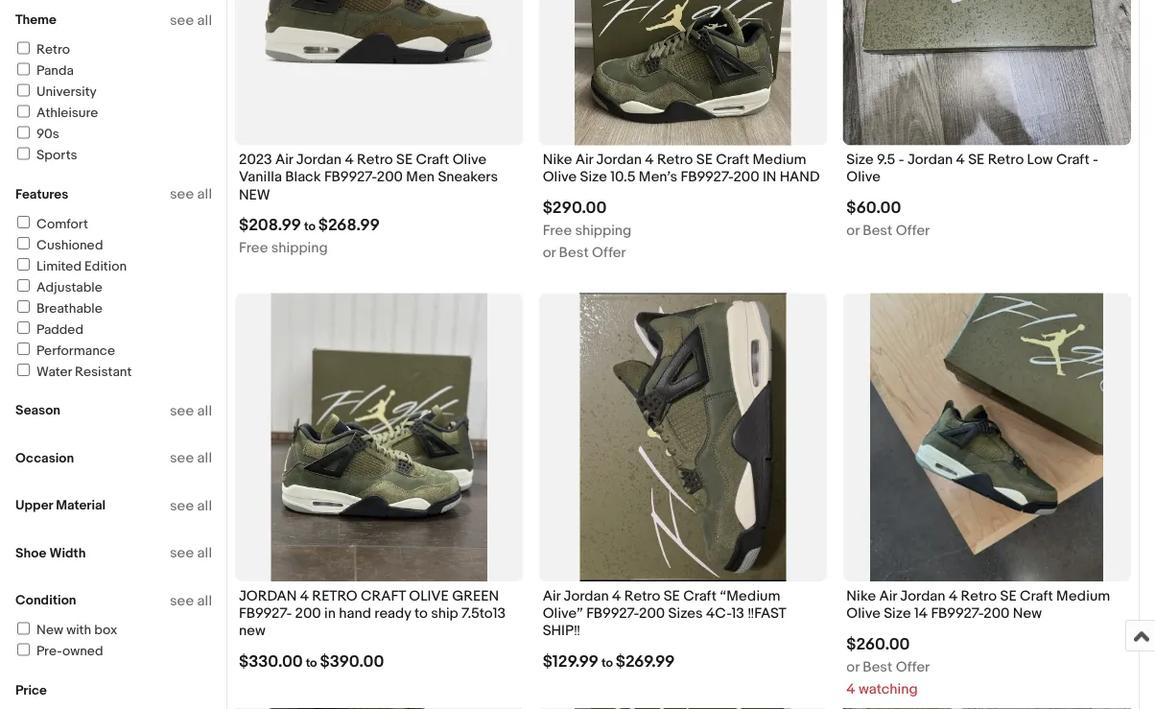 Task type: describe. For each thing, give the bounding box(es) containing it.
padded
[[36, 322, 84, 338]]

performance link
[[14, 343, 115, 359]]

olive inside "nike air jordan 4 retro se craft medium olive size 10.5 men's fb9927-200 in hand"
[[543, 169, 577, 186]]

retro inside "nike air jordan 4 retro se craft medium olive size 10.5 men's fb9927-200 in hand"
[[657, 151, 693, 168]]

men
[[406, 169, 435, 186]]

se inside air jordan 4 retro se craft "medium olive" fb9927-200 sizes 4c-13 ‼️fast ship‼️
[[664, 587, 680, 605]]

jordan 4 retro craft olive green fb9927- 200 in hand ready to ship 7.5to13 new image
[[271, 293, 488, 582]]

see all button for upper material
[[170, 497, 212, 514]]

see all for upper material
[[170, 497, 212, 514]]

to for $129.99
[[602, 656, 613, 671]]

athleisure link
[[14, 105, 98, 121]]

best for $260.00
[[863, 658, 893, 676]]

see all for condition
[[170, 592, 212, 610]]

"medium
[[720, 587, 781, 605]]

cushioned link
[[14, 237, 103, 253]]

200 inside the nike air jordan 4 retro se craft medium olive size 14 fb9927-200 new
[[984, 605, 1010, 622]]

1 - from the left
[[899, 151, 905, 168]]

Pre-owned checkbox
[[17, 644, 30, 656]]

low
[[1028, 151, 1054, 168]]

$60.00
[[847, 198, 902, 218]]

water resistant
[[36, 364, 132, 380]]

width
[[49, 545, 86, 562]]

breathable
[[36, 300, 102, 317]]

new with box
[[36, 622, 117, 639]]

$208.99 to $268.99 free shipping
[[239, 215, 380, 257]]

see all for occasion
[[170, 450, 212, 467]]

size for $260.00
[[884, 605, 911, 622]]

vanilla
[[239, 169, 282, 186]]

2023 air jordan 4 retro se craft olive vanilla black fb9927-200 men sneakers new
[[239, 151, 498, 203]]

new with box link
[[14, 622, 117, 639]]

size inside size 9.5 - jordan 4 se retro low craft - olive
[[847, 151, 874, 168]]

New with box checkbox
[[17, 622, 30, 635]]

13
[[732, 605, 745, 622]]

air for $260.00
[[880, 587, 897, 605]]

see for upper material
[[170, 497, 194, 514]]

with
[[66, 622, 91, 639]]

adjustable link
[[14, 279, 102, 296]]

90s
[[36, 126, 59, 143]]

nike air jordan 4 retro se craft medium olive size 10.5 men's fb9927-200 in hand image
[[575, 0, 792, 145]]

to for $330.00
[[306, 656, 317, 671]]

200 inside air jordan 4 retro se craft "medium olive" fb9927-200 sizes 4c-13 ‼️fast ship‼️
[[639, 605, 665, 622]]

water resistant link
[[14, 364, 132, 380]]

$260.00
[[847, 634, 910, 654]]

olive inside 2023 air jordan 4 retro se craft olive vanilla black fb9927-200 men sneakers new
[[453, 151, 487, 168]]

resistant
[[75, 364, 132, 380]]

200 inside 2023 air jordan 4 retro se craft olive vanilla black fb9927-200 men sneakers new
[[377, 169, 403, 186]]

free inside $290.00 free shipping or best offer
[[543, 222, 572, 239]]

panda link
[[14, 63, 74, 79]]

season
[[15, 403, 61, 419]]

university
[[36, 84, 97, 100]]

see all button for occasion
[[170, 450, 212, 467]]

2023 air jordan 4 retro se craft olive vanilla black fb9927-200 men sneakers new link
[[239, 151, 520, 208]]

$290.00
[[543, 198, 607, 218]]

ready
[[375, 605, 411, 622]]

free inside $208.99 to $268.99 free shipping
[[239, 239, 268, 257]]

water
[[36, 364, 72, 380]]

90s checkbox
[[17, 126, 30, 139]]

see all for theme
[[170, 12, 212, 29]]

jordan inside size 9.5 - jordan 4 se retro low craft - olive
[[908, 151, 953, 168]]

olive
[[409, 587, 449, 605]]

Performance checkbox
[[17, 343, 30, 355]]

or for $260.00
[[847, 658, 860, 676]]

jordan 4 retro craft olive green fb9927- 200 in hand ready to ship 7.5to13 new link
[[239, 587, 520, 645]]

$129.99
[[543, 652, 599, 672]]

9.5
[[877, 151, 896, 168]]

retro inside air jordan 4 retro se craft "medium olive" fb9927-200 sizes 4c-13 ‼️fast ship‼️
[[625, 587, 661, 605]]

Cushioned checkbox
[[17, 237, 30, 250]]

shoe
[[15, 545, 46, 562]]

retro inside 2023 air jordan 4 retro se craft olive vanilla black fb9927-200 men sneakers new
[[357, 151, 393, 168]]

‼️fast
[[748, 605, 786, 622]]

watching
[[859, 680, 918, 698]]

craft
[[361, 587, 406, 605]]

nike air jordan 4 retro se craft medium olive size 10.5 men's fb9927-200 in hand
[[543, 151, 820, 186]]

$390.00
[[320, 652, 384, 672]]

see all button for shoe width
[[170, 545, 212, 562]]

all for shoe width
[[197, 545, 212, 562]]

$268.99
[[318, 215, 380, 236]]

size 9.5 - jordan 4 se retro low craft - olive
[[847, 151, 1099, 186]]

theme
[[15, 12, 57, 28]]

all for season
[[197, 402, 212, 419]]

see all button for theme
[[170, 12, 212, 29]]

Athleisure checkbox
[[17, 105, 30, 118]]

nike for $290.00
[[543, 151, 572, 168]]

air jordan 4 retro se craft "medium olive" fb9927-200 sizes 4c-13 ‼️fast ship‼️ link
[[543, 587, 824, 645]]

cushioned
[[36, 237, 103, 253]]

see all for shoe width
[[170, 545, 212, 562]]

see for features
[[170, 186, 194, 203]]

$208.99
[[239, 215, 301, 236]]

4c-
[[706, 605, 732, 622]]

black
[[285, 169, 321, 186]]

200 inside "nike air jordan 4 retro se craft medium olive size 10.5 men's fb9927-200 in hand"
[[734, 169, 760, 186]]

best for $60.00
[[863, 222, 893, 239]]

retro inside size 9.5 - jordan 4 se retro low craft - olive
[[988, 151, 1024, 168]]

in
[[763, 169, 777, 186]]

see for shoe width
[[170, 545, 194, 562]]

padded link
[[14, 322, 84, 338]]

air for $208.99
[[275, 151, 293, 168]]

craft inside air jordan 4 retro se craft "medium olive" fb9927-200 sizes 4c-13 ‼️fast ship‼️
[[684, 587, 717, 605]]

retro
[[312, 587, 358, 605]]

panda
[[36, 63, 74, 79]]

pre-owned
[[36, 644, 103, 660]]

Comfort checkbox
[[17, 216, 30, 228]]

air jordan 4 retro se craft "medium olive" fb9927-200 sizes 4c-13 ‼️fast ship‼️ image
[[580, 293, 787, 582]]

see for occasion
[[170, 450, 194, 467]]

see for season
[[170, 402, 194, 419]]

200 inside 'jordan 4 retro craft olive green fb9927- 200 in hand ready to ship 7.5to13 new'
[[295, 605, 321, 622]]

offer for $60.00
[[896, 222, 930, 239]]

nike air jordan 4 retro se craft medium olive size 14 fb9927-200 new image
[[871, 293, 1104, 582]]

box
[[94, 622, 117, 639]]

see all for features
[[170, 186, 212, 203]]

see for condition
[[170, 592, 194, 610]]

fb9927- inside air jordan 4 retro se craft "medium olive" fb9927-200 sizes 4c-13 ‼️fast ship‼️
[[587, 605, 639, 622]]

limited edition link
[[14, 258, 127, 275]]

to for $208.99
[[304, 219, 316, 234]]

Sports checkbox
[[17, 147, 30, 160]]

shipping inside $208.99 to $268.99 free shipping
[[271, 239, 328, 257]]

$330.00 to $390.00
[[239, 652, 384, 672]]

10.5
[[611, 169, 636, 186]]

new
[[239, 186, 270, 203]]

olive"
[[543, 605, 583, 622]]

all for condition
[[197, 592, 212, 610]]

2023
[[239, 151, 272, 168]]

fb9927- inside "nike air jordan 4 retro se craft medium olive size 10.5 men's fb9927-200 in hand"
[[681, 169, 734, 186]]

size for $290.00
[[580, 169, 608, 186]]

men's
[[639, 169, 678, 186]]

university link
[[14, 84, 97, 100]]

University checkbox
[[17, 84, 30, 96]]

hand
[[780, 169, 820, 186]]

0 horizontal spatial new
[[36, 622, 63, 639]]

in
[[325, 605, 336, 622]]

sizes
[[669, 605, 703, 622]]

Breathable checkbox
[[17, 300, 30, 313]]



Task type: locate. For each thing, give the bounding box(es) containing it.
fb9927- down jordan
[[239, 605, 292, 622]]

fb9927- right "black"
[[324, 169, 377, 186]]

5 see all button from the top
[[170, 497, 212, 514]]

jordan up 10.5
[[597, 151, 642, 168]]

new
[[239, 622, 266, 640]]

see all button for season
[[170, 402, 212, 419]]

1 see all from the top
[[170, 12, 212, 29]]

0 vertical spatial nike
[[543, 151, 572, 168]]

nike air jordan 4 retro se craft medium olive size 14 fb9927-200 new link
[[847, 587, 1128, 627]]

free down $290.00
[[543, 222, 572, 239]]

to inside $330.00 to $390.00
[[306, 656, 317, 671]]

jordan for $290.00
[[597, 151, 642, 168]]

2 all from the top
[[197, 186, 212, 203]]

0 horizontal spatial nike
[[543, 151, 572, 168]]

Panda checkbox
[[17, 63, 30, 75]]

Retro checkbox
[[17, 42, 30, 54]]

sports link
[[14, 147, 77, 164]]

all for upper material
[[197, 497, 212, 514]]

1 vertical spatial best
[[559, 244, 589, 261]]

air for $290.00
[[576, 151, 593, 168]]

olive inside size 9.5 - jordan 4 se retro low craft - olive
[[847, 169, 881, 186]]

hand
[[339, 605, 371, 622]]

14
[[915, 605, 928, 622]]

all for features
[[197, 186, 212, 203]]

Limited Edition checkbox
[[17, 258, 30, 271]]

1 horizontal spatial free
[[543, 222, 572, 239]]

jordan 4 retro craft olive green fb9927- 200 in hand ready to ship 7.5to13 new
[[239, 587, 506, 640]]

all for occasion
[[197, 450, 212, 467]]

1 horizontal spatial medium
[[1057, 587, 1111, 605]]

size left the 14
[[884, 605, 911, 622]]

fb9927-
[[324, 169, 377, 186], [681, 169, 734, 186], [239, 605, 292, 622], [587, 605, 639, 622], [931, 605, 984, 622]]

olive inside the nike air jordan 4 retro se craft medium olive size 14 fb9927-200 new
[[847, 605, 881, 622]]

7 see from the top
[[170, 592, 194, 610]]

material
[[56, 498, 106, 514]]

0 horizontal spatial -
[[899, 151, 905, 168]]

air inside 2023 air jordan 4 retro se craft olive vanilla black fb9927-200 men sneakers new
[[275, 151, 293, 168]]

olive up $290.00
[[543, 169, 577, 186]]

-
[[899, 151, 905, 168], [1093, 151, 1099, 168]]

jordan inside the nike air jordan 4 retro se craft medium olive size 14 fb9927-200 new
[[901, 587, 946, 605]]

offer
[[896, 222, 930, 239], [592, 244, 626, 261], [896, 658, 930, 676]]

to inside 'jordan 4 retro craft olive green fb9927- 200 in hand ready to ship 7.5to13 new'
[[415, 605, 428, 622]]

4 see from the top
[[170, 450, 194, 467]]

to inside $208.99 to $268.99 free shipping
[[304, 219, 316, 234]]

retro inside the nike air jordan 4 retro se craft medium olive size 14 fb9927-200 new
[[961, 587, 997, 605]]

nike inside "nike air jordan 4 retro se craft medium olive size 10.5 men's fb9927-200 in hand"
[[543, 151, 572, 168]]

olive
[[453, 151, 487, 168], [543, 169, 577, 186], [847, 169, 881, 186], [847, 605, 881, 622]]

jordan
[[239, 587, 297, 605]]

price
[[15, 682, 47, 699]]

$269.99
[[616, 652, 675, 672]]

offer inside $290.00 free shipping or best offer
[[592, 244, 626, 261]]

7 all from the top
[[197, 592, 212, 610]]

or down $290.00
[[543, 244, 556, 261]]

retro link
[[14, 42, 70, 58]]

6 see from the top
[[170, 545, 194, 562]]

sports
[[36, 147, 77, 164]]

size
[[847, 151, 874, 168], [580, 169, 608, 186], [884, 605, 911, 622]]

size inside "nike air jordan 4 retro se craft medium olive size 10.5 men's fb9927-200 in hand"
[[580, 169, 608, 186]]

4 see all button from the top
[[170, 450, 212, 467]]

to right $330.00
[[306, 656, 317, 671]]

owned
[[62, 644, 103, 660]]

0 vertical spatial medium
[[753, 151, 807, 168]]

2 vertical spatial offer
[[896, 658, 930, 676]]

1 horizontal spatial -
[[1093, 151, 1099, 168]]

4 inside 'jordan 4 retro craft olive green fb9927- 200 in hand ready to ship 7.5to13 new'
[[300, 587, 309, 605]]

new inside the nike air jordan 4 retro se craft medium olive size 14 fb9927-200 new
[[1013, 605, 1043, 622]]

6 see all from the top
[[170, 545, 212, 562]]

0 horizontal spatial shipping
[[271, 239, 328, 257]]

see all button for features
[[170, 186, 212, 203]]

or down $260.00
[[847, 658, 860, 676]]

best down $260.00
[[863, 658, 893, 676]]

to inside $129.99 to $269.99
[[602, 656, 613, 671]]

pre-owned link
[[14, 644, 103, 660]]

size left 9.5
[[847, 151, 874, 168]]

se for $290.00
[[697, 151, 713, 168]]

or for $60.00
[[847, 222, 860, 239]]

se inside the nike air jordan 4 retro se craft medium olive size 14 fb9927-200 new
[[1001, 587, 1017, 605]]

90s link
[[14, 126, 59, 143]]

Water Resistant checkbox
[[17, 364, 30, 376]]

7 see all from the top
[[170, 592, 212, 610]]

3 see all from the top
[[170, 402, 212, 419]]

3 all from the top
[[197, 402, 212, 419]]

1 horizontal spatial size
[[847, 151, 874, 168]]

all for theme
[[197, 12, 212, 29]]

2 see from the top
[[170, 186, 194, 203]]

4 inside air jordan 4 retro se craft "medium olive" fb9927-200 sizes 4c-13 ‼️fast ship‼️
[[612, 587, 621, 605]]

fb9927- inside the nike air jordan 4 retro se craft medium olive size 14 fb9927-200 new
[[931, 605, 984, 622]]

1 vertical spatial nike
[[847, 587, 876, 605]]

air up $260.00
[[880, 587, 897, 605]]

1 horizontal spatial nike
[[847, 587, 876, 605]]

fb9927- up $129.99 to $269.99 at the bottom
[[587, 605, 639, 622]]

nike
[[543, 151, 572, 168], [847, 587, 876, 605]]

size 9.5 - jordan 4 se retro low craft - olive link
[[847, 151, 1128, 191]]

2 - from the left
[[1093, 151, 1099, 168]]

offer up watching on the right of page
[[896, 658, 930, 676]]

jordan right 9.5
[[908, 151, 953, 168]]

- right the low
[[1093, 151, 1099, 168]]

4 see all from the top
[[170, 450, 212, 467]]

best inside $290.00 free shipping or best offer
[[559, 244, 589, 261]]

craft inside 2023 air jordan 4 retro se craft olive vanilla black fb9927-200 men sneakers new
[[416, 151, 450, 168]]

craft for $208.99
[[416, 151, 450, 168]]

jordan up "black"
[[296, 151, 342, 168]]

1 see all button from the top
[[170, 12, 212, 29]]

se for $60.00
[[969, 151, 985, 168]]

nike air jordan 4 retro se craft medium olive size 14 fb9927-200 new
[[847, 587, 1111, 622]]

medium for $290.00
[[753, 151, 807, 168]]

ship
[[431, 605, 459, 622]]

occasion
[[15, 450, 74, 466]]

se
[[396, 151, 413, 168], [697, 151, 713, 168], [969, 151, 985, 168], [664, 587, 680, 605], [1001, 587, 1017, 605]]

0 vertical spatial or
[[847, 222, 860, 239]]

see for theme
[[170, 12, 194, 29]]

Adjustable checkbox
[[17, 279, 30, 292]]

craft inside size 9.5 - jordan 4 se retro low craft - olive
[[1057, 151, 1090, 168]]

200
[[377, 169, 403, 186], [734, 169, 760, 186], [295, 605, 321, 622], [639, 605, 665, 622], [984, 605, 1010, 622]]

air up "black"
[[275, 151, 293, 168]]

medium for $260.00
[[1057, 587, 1111, 605]]

jordan for $208.99
[[296, 151, 342, 168]]

1 horizontal spatial new
[[1013, 605, 1043, 622]]

jordan up the 14
[[901, 587, 946, 605]]

olive up $260.00
[[847, 605, 881, 622]]

pre-
[[36, 644, 62, 660]]

to
[[304, 219, 316, 234], [415, 605, 428, 622], [306, 656, 317, 671], [602, 656, 613, 671]]

3 see all button from the top
[[170, 402, 212, 419]]

air
[[275, 151, 293, 168], [576, 151, 593, 168], [543, 587, 561, 605], [880, 587, 897, 605]]

jordan up olive"
[[564, 587, 609, 605]]

5 see from the top
[[170, 497, 194, 514]]

to down olive
[[415, 605, 428, 622]]

new
[[1013, 605, 1043, 622], [36, 622, 63, 639]]

fb9927- right the 14
[[931, 605, 984, 622]]

se for $208.99
[[396, 151, 413, 168]]

$290.00 free shipping or best offer
[[543, 198, 632, 261]]

2 vertical spatial best
[[863, 658, 893, 676]]

$260.00 or best offer 4 watching
[[847, 634, 930, 698]]

craft
[[416, 151, 450, 168], [716, 151, 750, 168], [1057, 151, 1090, 168], [684, 587, 717, 605], [1020, 587, 1054, 605]]

air up $290.00
[[576, 151, 593, 168]]

limited edition
[[36, 258, 127, 275]]

2 horizontal spatial size
[[884, 605, 911, 622]]

craft inside the nike air jordan 4 retro se craft medium olive size 14 fb9927-200 new
[[1020, 587, 1054, 605]]

craft inside "nike air jordan 4 retro se craft medium olive size 10.5 men's fb9927-200 in hand"
[[716, 151, 750, 168]]

shipping down $208.99
[[271, 239, 328, 257]]

comfort
[[36, 216, 88, 232]]

limited
[[36, 258, 82, 275]]

7 see all button from the top
[[170, 592, 212, 610]]

nike inside the nike air jordan 4 retro se craft medium olive size 14 fb9927-200 new
[[847, 587, 876, 605]]

1 horizontal spatial shipping
[[575, 222, 632, 239]]

0 horizontal spatial size
[[580, 169, 608, 186]]

4 inside 2023 air jordan 4 retro se craft olive vanilla black fb9927-200 men sneakers new
[[345, 151, 354, 168]]

or inside $260.00 or best offer 4 watching
[[847, 658, 860, 676]]

Padded checkbox
[[17, 322, 30, 334]]

best down $60.00
[[863, 222, 893, 239]]

upper
[[15, 498, 53, 514]]

air inside the nike air jordan 4 retro se craft medium olive size 14 fb9927-200 new
[[880, 587, 897, 605]]

6 see all button from the top
[[170, 545, 212, 562]]

shipping down $290.00
[[575, 222, 632, 239]]

2 see all from the top
[[170, 186, 212, 203]]

air inside "nike air jordan 4 retro se craft medium olive size 10.5 men's fb9927-200 in hand"
[[576, 151, 593, 168]]

air inside air jordan 4 retro se craft "medium olive" fb9927-200 sizes 4c-13 ‼️fast ship‼️
[[543, 587, 561, 605]]

size 9.5 - jordan 4 se retro low craft - olive image
[[843, 0, 1132, 145]]

breathable link
[[14, 300, 102, 317]]

best inside $260.00 or best offer 4 watching
[[863, 658, 893, 676]]

1 all from the top
[[197, 12, 212, 29]]

0 vertical spatial offer
[[896, 222, 930, 239]]

medium inside "nike air jordan 4 retro se craft medium olive size 10.5 men's fb9927-200 in hand"
[[753, 151, 807, 168]]

0 vertical spatial best
[[863, 222, 893, 239]]

condition
[[15, 593, 76, 609]]

1 vertical spatial offer
[[592, 244, 626, 261]]

or inside $290.00 free shipping or best offer
[[543, 244, 556, 261]]

athleisure
[[36, 105, 98, 121]]

se inside "nike air jordan 4 retro se craft medium olive size 10.5 men's fb9927-200 in hand"
[[697, 151, 713, 168]]

4 inside $260.00 or best offer 4 watching
[[847, 680, 856, 698]]

2023 air jordan 4 retro se craft olive vanilla black fb9927-200 men sneakers new image
[[235, 0, 524, 145]]

4 all from the top
[[197, 450, 212, 467]]

air up olive"
[[543, 587, 561, 605]]

or down $60.00
[[847, 222, 860, 239]]

$129.99 to $269.99
[[543, 652, 675, 672]]

$330.00
[[239, 652, 303, 672]]

offer for $260.00
[[896, 658, 930, 676]]

best down $290.00
[[559, 244, 589, 261]]

shipping inside $290.00 free shipping or best offer
[[575, 222, 632, 239]]

nike air jordan 4 retro se craft medium olive size 10.5 men's fb9927-200 in hand link
[[543, 151, 824, 191]]

medium inside the nike air jordan 4 retro se craft medium olive size 14 fb9927-200 new
[[1057, 587, 1111, 605]]

4 inside size 9.5 - jordan 4 se retro low craft - olive
[[957, 151, 965, 168]]

fb9927- inside 2023 air jordan 4 retro se craft olive vanilla black fb9927-200 men sneakers new
[[324, 169, 377, 186]]

offer down $60.00
[[896, 222, 930, 239]]

to right $129.99
[[602, 656, 613, 671]]

see all
[[170, 12, 212, 29], [170, 186, 212, 203], [170, 402, 212, 419], [170, 450, 212, 467], [170, 497, 212, 514], [170, 545, 212, 562], [170, 592, 212, 610]]

best inside $60.00 or best offer
[[863, 222, 893, 239]]

offer inside $260.00 or best offer 4 watching
[[896, 658, 930, 676]]

shoe width
[[15, 545, 86, 562]]

1 see from the top
[[170, 12, 194, 29]]

see all button for condition
[[170, 592, 212, 610]]

- right 9.5
[[899, 151, 905, 168]]

jordan inside "nike air jordan 4 retro se craft medium olive size 10.5 men's fb9927-200 in hand"
[[597, 151, 642, 168]]

2 see all button from the top
[[170, 186, 212, 203]]

0 horizontal spatial free
[[239, 239, 268, 257]]

4
[[345, 151, 354, 168], [645, 151, 654, 168], [957, 151, 965, 168], [300, 587, 309, 605], [612, 587, 621, 605], [949, 587, 958, 605], [847, 680, 856, 698]]

air jordan 4 retro se craft "medium olive" fb9927-200 sizes 4c-13 ‼️fast ship‼️
[[543, 587, 786, 640]]

performance
[[36, 343, 115, 359]]

craft for $290.00
[[716, 151, 750, 168]]

se inside 2023 air jordan 4 retro se craft olive vanilla black fb9927-200 men sneakers new
[[396, 151, 413, 168]]

or inside $60.00 or best offer
[[847, 222, 860, 239]]

jordan inside 2023 air jordan 4 retro se craft olive vanilla black fb9927-200 men sneakers new
[[296, 151, 342, 168]]

green
[[452, 587, 499, 605]]

upper material
[[15, 498, 106, 514]]

craft for $260.00
[[1020, 587, 1054, 605]]

olive up 'sneakers'
[[453, 151, 487, 168]]

offer inside $60.00 or best offer
[[896, 222, 930, 239]]

size left 10.5
[[580, 169, 608, 186]]

shipping
[[575, 222, 632, 239], [271, 239, 328, 257]]

5 all from the top
[[197, 497, 212, 514]]

olive down 9.5
[[847, 169, 881, 186]]

jordan for $260.00
[[901, 587, 946, 605]]

offer down $290.00
[[592, 244, 626, 261]]

5 see all from the top
[[170, 497, 212, 514]]

sneakers
[[438, 169, 498, 186]]

4 inside the nike air jordan 4 retro se craft medium olive size 14 fb9927-200 new
[[949, 587, 958, 605]]

free
[[543, 222, 572, 239], [239, 239, 268, 257]]

free down $208.99
[[239, 239, 268, 257]]

se inside size 9.5 - jordan 4 se retro low craft - olive
[[969, 151, 985, 168]]

jordan inside air jordan 4 retro se craft "medium olive" fb9927-200 sizes 4c-13 ‼️fast ship‼️
[[564, 587, 609, 605]]

2 vertical spatial or
[[847, 658, 860, 676]]

0 horizontal spatial medium
[[753, 151, 807, 168]]

size inside the nike air jordan 4 retro se craft medium olive size 14 fb9927-200 new
[[884, 605, 911, 622]]

3 see from the top
[[170, 402, 194, 419]]

see all for season
[[170, 402, 212, 419]]

4 inside "nike air jordan 4 retro se craft medium olive size 10.5 men's fb9927-200 in hand"
[[645, 151, 654, 168]]

to left $268.99
[[304, 219, 316, 234]]

nike up $260.00
[[847, 587, 876, 605]]

ship‼️
[[543, 622, 581, 640]]

1 vertical spatial or
[[543, 244, 556, 261]]

comfort link
[[14, 216, 88, 232]]

1 vertical spatial medium
[[1057, 587, 1111, 605]]

fb9927- right men's
[[681, 169, 734, 186]]

$60.00 or best offer
[[847, 198, 930, 239]]

nike up $290.00
[[543, 151, 572, 168]]

nike for $260.00
[[847, 587, 876, 605]]

retro
[[36, 42, 70, 58], [357, 151, 393, 168], [657, 151, 693, 168], [988, 151, 1024, 168], [625, 587, 661, 605], [961, 587, 997, 605]]

6 all from the top
[[197, 545, 212, 562]]

fb9927- inside 'jordan 4 retro craft olive green fb9927- 200 in hand ready to ship 7.5to13 new'
[[239, 605, 292, 622]]

se for $260.00
[[1001, 587, 1017, 605]]



Task type: vqa. For each thing, say whether or not it's contained in the screenshot.
Comfort link
yes



